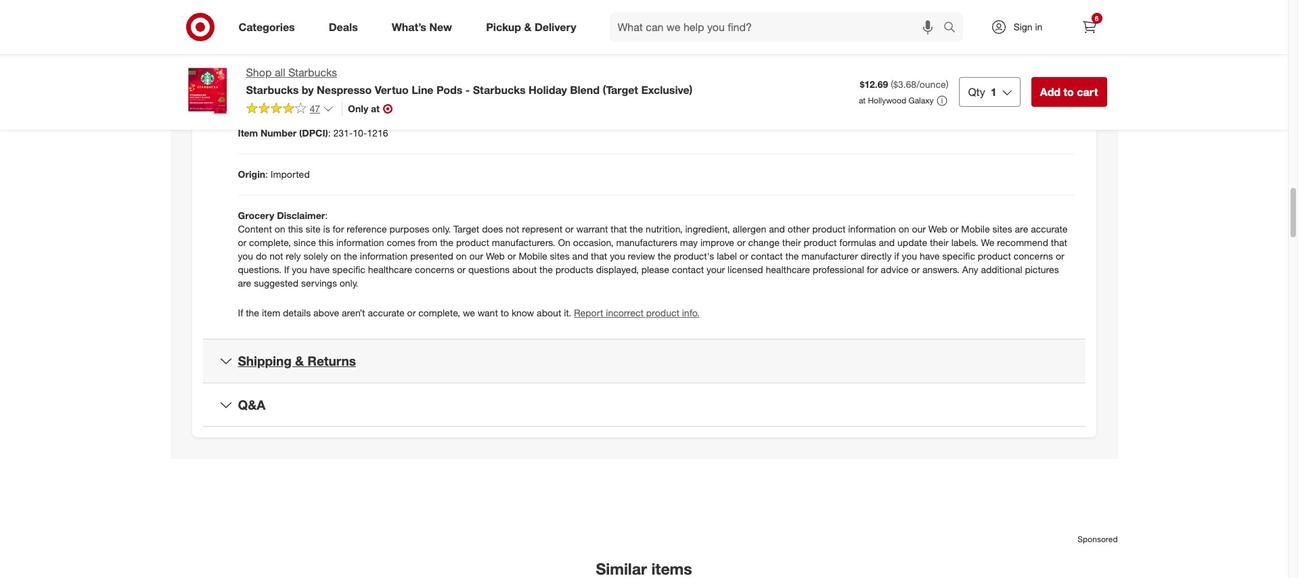 Task type: vqa. For each thing, say whether or not it's contained in the screenshot.
top That
yes



Task type: locate. For each thing, give the bounding box(es) containing it.
0 horizontal spatial that
[[591, 250, 607, 262]]

about down manufacturers. on the left top
[[512, 264, 537, 275]]

1 horizontal spatial for
[[867, 264, 878, 275]]

&
[[524, 20, 532, 34], [295, 353, 304, 369]]

solely
[[304, 250, 328, 262]]

& left "returns" on the bottom of the page
[[295, 353, 304, 369]]

1 vertical spatial complete,
[[419, 307, 460, 319]]

specific down the labels. in the top of the page
[[943, 250, 976, 262]]

0 vertical spatial complete,
[[249, 237, 291, 248]]

above
[[313, 307, 339, 319]]

have up "servings"
[[310, 264, 330, 275]]

0 vertical spatial about
[[512, 264, 537, 275]]

qty 1
[[968, 85, 997, 99]]

2 their from the left
[[930, 237, 949, 248]]

know
[[512, 307, 534, 319]]

sign
[[1014, 21, 1033, 32]]

what's new
[[392, 20, 452, 34]]

that down occasion,
[[591, 250, 607, 262]]

0 horizontal spatial complete,
[[249, 237, 291, 248]]

information down comes at the left of page
[[360, 250, 408, 262]]

origin : imported
[[238, 169, 310, 180]]

0 vertical spatial information
[[848, 223, 896, 235]]

not right do
[[270, 250, 283, 262]]

cart
[[1077, 85, 1098, 99]]

other
[[788, 223, 810, 235]]

47
[[310, 103, 320, 114]]

aren't
[[342, 307, 365, 319]]

their down other
[[782, 237, 801, 248]]

search button
[[937, 12, 970, 45]]

web
[[929, 223, 948, 235], [486, 250, 505, 262]]

1 vertical spatial mobile
[[519, 250, 548, 262]]

specific up "servings"
[[332, 264, 365, 275]]

0 vertical spatial that
[[611, 223, 627, 235]]

that up pictures
[[1051, 237, 1068, 248]]

mobile up the labels. in the top of the page
[[962, 223, 990, 235]]

grocery
[[238, 210, 274, 221]]

& inside pickup & delivery "link"
[[524, 20, 532, 34]]

if down rely
[[284, 264, 289, 275]]

1 vertical spatial have
[[310, 264, 330, 275]]

1 horizontal spatial to
[[1064, 85, 1074, 99]]

contact down product's
[[672, 264, 704, 275]]

2 vertical spatial that
[[591, 250, 607, 262]]

0 horizontal spatial concerns
[[415, 264, 455, 275]]

0 horizontal spatial accurate
[[368, 307, 405, 319]]

that right warrant
[[611, 223, 627, 235]]

have up answers.
[[920, 250, 940, 262]]

galaxy
[[909, 95, 934, 106]]

1 horizontal spatial if
[[284, 264, 289, 275]]

our up questions
[[470, 250, 483, 262]]

tcin
[[238, 45, 260, 56]]

their left the labels. in the top of the page
[[930, 237, 949, 248]]

0 horizontal spatial mobile
[[519, 250, 548, 262]]

shipping & returns
[[238, 353, 356, 369]]

mobile down manufacturers. on the left top
[[519, 250, 548, 262]]

manufacturers.
[[492, 237, 556, 248]]

0 vertical spatial contact
[[751, 250, 783, 262]]

formulas
[[840, 237, 877, 248]]

concerns down presented
[[415, 264, 455, 275]]

healthcare down change
[[766, 264, 810, 275]]

: down shop
[[258, 86, 261, 97]]

0 horizontal spatial our
[[470, 250, 483, 262]]

1 horizontal spatial have
[[920, 250, 940, 262]]

0 vertical spatial for
[[333, 223, 344, 235]]

pods
[[437, 83, 463, 97]]

1 horizontal spatial accurate
[[1031, 223, 1068, 235]]

warrant
[[577, 223, 608, 235]]

1 vertical spatial about
[[537, 307, 561, 319]]

0 horizontal spatial this
[[288, 223, 303, 235]]

1 vertical spatial for
[[867, 264, 878, 275]]

or left we
[[407, 307, 416, 319]]

or down content
[[238, 237, 247, 248]]

1 horizontal spatial that
[[611, 223, 627, 235]]

manufacturer
[[802, 250, 858, 262]]

1 vertical spatial accurate
[[368, 307, 405, 319]]

are down questions.
[[238, 277, 251, 289]]

or up the labels. in the top of the page
[[950, 223, 959, 235]]

on right content
[[275, 223, 285, 235]]

complete, up do
[[249, 237, 291, 248]]

shipping & returns button
[[203, 340, 1086, 383]]

0 horizontal spatial &
[[295, 353, 304, 369]]

presented
[[410, 250, 454, 262]]

0 horizontal spatial only.
[[340, 277, 358, 289]]

hollywood
[[868, 95, 907, 106]]

0 vertical spatial to
[[1064, 85, 1074, 99]]

exclusive)
[[641, 83, 693, 97]]

: for 7630311508723
[[258, 86, 261, 97]]

are up recommend
[[1015, 223, 1029, 235]]

information down reference
[[336, 237, 384, 248]]

1 vertical spatial web
[[486, 250, 505, 262]]

at down $12.69 in the right of the page
[[859, 95, 866, 106]]

to right want
[[501, 307, 509, 319]]

our up update
[[912, 223, 926, 235]]

1 vertical spatial sites
[[550, 250, 570, 262]]

$3.68
[[894, 79, 917, 90]]

for right is
[[333, 223, 344, 235]]

recommend
[[997, 237, 1049, 248]]

target
[[454, 223, 480, 235]]

at right only
[[371, 103, 380, 114]]

0 vertical spatial our
[[912, 223, 926, 235]]

What can we help you find? suggestions appear below search field
[[610, 12, 947, 42]]

0 horizontal spatial not
[[270, 250, 283, 262]]

q&a
[[238, 397, 266, 413]]

questions.
[[238, 264, 282, 275]]

mobile
[[962, 223, 990, 235], [519, 250, 548, 262]]

and up the if
[[879, 237, 895, 248]]

add
[[1040, 85, 1061, 99]]

1 horizontal spatial web
[[929, 223, 948, 235]]

: up is
[[325, 210, 328, 221]]

& right pickup
[[524, 20, 532, 34]]

suggested
[[254, 277, 299, 289]]

at
[[859, 95, 866, 106], [371, 103, 380, 114]]

represent
[[522, 223, 563, 235]]

2 vertical spatial and
[[573, 250, 588, 262]]

contact down change
[[751, 250, 783, 262]]

details
[[283, 307, 311, 319]]

on
[[275, 223, 285, 235], [899, 223, 910, 235], [331, 250, 341, 262], [456, 250, 467, 262]]

improve
[[701, 237, 735, 248]]

:
[[260, 45, 263, 56], [258, 86, 261, 97], [328, 127, 331, 139], [265, 169, 268, 180], [325, 210, 328, 221]]

2 horizontal spatial that
[[1051, 237, 1068, 248]]

0 vertical spatial accurate
[[1031, 223, 1068, 235]]

1 vertical spatial that
[[1051, 237, 1068, 248]]

only. up from
[[432, 223, 451, 235]]

web up questions
[[486, 250, 505, 262]]

similar items
[[596, 560, 692, 579]]

0 horizontal spatial for
[[333, 223, 344, 235]]

1 vertical spatial and
[[879, 237, 895, 248]]

your
[[707, 264, 725, 275]]

if
[[284, 264, 289, 275], [238, 307, 243, 319]]

0 horizontal spatial are
[[238, 277, 251, 289]]

categories
[[239, 20, 295, 34]]

you right the if
[[902, 250, 917, 262]]

0 vertical spatial have
[[920, 250, 940, 262]]

upc : 7630311508723
[[238, 86, 332, 97]]

pickup & delivery link
[[475, 12, 593, 42]]

not
[[506, 223, 520, 235], [270, 250, 283, 262]]

manufacturers
[[616, 237, 678, 248]]

1 horizontal spatial specific
[[943, 250, 976, 262]]

1 horizontal spatial their
[[930, 237, 949, 248]]

information
[[848, 223, 896, 235], [336, 237, 384, 248], [360, 250, 408, 262]]

any
[[963, 264, 979, 275]]

0 vertical spatial sites
[[993, 223, 1013, 235]]

sponsored
[[1078, 535, 1118, 545]]

1 horizontal spatial not
[[506, 223, 520, 235]]

item number (dpci) : 231-10-1216
[[238, 127, 388, 139]]

0 horizontal spatial sites
[[550, 250, 570, 262]]

89021710
[[266, 45, 308, 56]]

1 horizontal spatial and
[[769, 223, 785, 235]]

6
[[1095, 14, 1099, 22]]

only. right "servings"
[[340, 277, 358, 289]]

the
[[630, 223, 643, 235], [440, 237, 454, 248], [344, 250, 357, 262], [658, 250, 671, 262], [786, 250, 799, 262], [540, 264, 553, 275], [246, 307, 259, 319]]

or right advice
[[912, 264, 920, 275]]

are
[[1015, 223, 1029, 235], [238, 277, 251, 289]]

1 horizontal spatial complete,
[[419, 307, 460, 319]]

information up formulas
[[848, 223, 896, 235]]

1216
[[367, 127, 388, 139]]

the up "please"
[[658, 250, 671, 262]]

you down rely
[[292, 264, 307, 275]]

and up change
[[769, 223, 785, 235]]

to right add
[[1064, 85, 1074, 99]]

1 horizontal spatial &
[[524, 20, 532, 34]]

1 horizontal spatial only.
[[432, 223, 451, 235]]

this
[[288, 223, 303, 235], [319, 237, 334, 248]]

starbucks up by
[[288, 66, 337, 79]]

: left "imported"
[[265, 169, 268, 180]]

this down disclaimer
[[288, 223, 303, 235]]

about left it.
[[537, 307, 561, 319]]

image of starbucks by nespresso vertuo line pods - starbucks holiday blend (target exclusive) image
[[181, 65, 235, 119]]

$12.69
[[860, 79, 888, 90]]

1 horizontal spatial healthcare
[[766, 264, 810, 275]]

: left the 231- at the top left of page
[[328, 127, 331, 139]]

similar items region
[[170, 482, 1118, 579]]

number
[[261, 127, 297, 139]]

0 horizontal spatial and
[[573, 250, 588, 262]]

1 horizontal spatial mobile
[[962, 223, 990, 235]]

concerns
[[1014, 250, 1054, 262], [415, 264, 455, 275]]

on right solely
[[331, 250, 341, 262]]

0 horizontal spatial their
[[782, 237, 801, 248]]

not up manufacturers. on the left top
[[506, 223, 520, 235]]

or up licensed
[[740, 250, 748, 262]]

their
[[782, 237, 801, 248], [930, 237, 949, 248]]

or down manufacturers. on the left top
[[508, 250, 516, 262]]

shipping
[[238, 353, 292, 369]]

items
[[652, 560, 692, 579]]

for down directly
[[867, 264, 878, 275]]

servings
[[301, 277, 337, 289]]

search
[[937, 21, 970, 35]]

does
[[482, 223, 503, 235]]

1 vertical spatial &
[[295, 353, 304, 369]]

& for pickup
[[524, 20, 532, 34]]

0 vertical spatial not
[[506, 223, 520, 235]]

0 vertical spatial if
[[284, 264, 289, 275]]

complete,
[[249, 237, 291, 248], [419, 307, 460, 319]]

about inside grocery disclaimer : content on this site is for reference purposes only.  target does not represent or warrant that the nutrition, ingredient, allergen and other product information on our web or mobile sites are accurate or complete, since this information comes from the product manufacturers.  on occasion, manufacturers may improve or change their product formulas and update their labels.  we recommend that you do not rely solely on the information presented on our web or mobile sites and that you review the product's label or contact the manufacturer directly if you have specific product concerns or questions.  if you have specific healthcare concerns or questions about the products displayed, please contact your licensed healthcare professional for advice or answers.  any additional pictures are suggested servings only.
[[512, 264, 537, 275]]

you up displayed,
[[610, 250, 625, 262]]

or up on on the left of the page
[[565, 223, 574, 235]]

1 horizontal spatial at
[[859, 95, 866, 106]]

1 vertical spatial this
[[319, 237, 334, 248]]

1 vertical spatial not
[[270, 250, 283, 262]]

starbucks right -
[[473, 83, 526, 97]]

purposes
[[390, 223, 430, 235]]

1 horizontal spatial are
[[1015, 223, 1029, 235]]

the left item
[[246, 307, 259, 319]]

1 vertical spatial contact
[[672, 264, 704, 275]]

nutrition,
[[646, 223, 683, 235]]

0 horizontal spatial contact
[[672, 264, 704, 275]]

accurate up recommend
[[1031, 223, 1068, 235]]

1 horizontal spatial concerns
[[1014, 250, 1054, 262]]

1 vertical spatial specific
[[332, 264, 365, 275]]

1 vertical spatial concerns
[[415, 264, 455, 275]]

1 vertical spatial to
[[501, 307, 509, 319]]

complete, left we
[[419, 307, 460, 319]]

1 their from the left
[[782, 237, 801, 248]]

if inside grocery disclaimer : content on this site is for reference purposes only.  target does not represent or warrant that the nutrition, ingredient, allergen and other product information on our web or mobile sites are accurate or complete, since this information comes from the product manufacturers.  on occasion, manufacturers may improve or change their product formulas and update their labels.  we recommend that you do not rely solely on the information presented on our web or mobile sites and that you review the product's label or contact the manufacturer directly if you have specific product concerns or questions.  if you have specific healthcare concerns or questions about the products displayed, please contact your licensed healthcare professional for advice or answers.  any additional pictures are suggested servings only.
[[284, 264, 289, 275]]

6 link
[[1075, 12, 1105, 42]]

0 vertical spatial &
[[524, 20, 532, 34]]

have
[[920, 250, 940, 262], [310, 264, 330, 275]]

sites up the we
[[993, 223, 1013, 235]]

0 horizontal spatial to
[[501, 307, 509, 319]]

2 horizontal spatial and
[[879, 237, 895, 248]]

accurate
[[1031, 223, 1068, 235], [368, 307, 405, 319]]

: up shop
[[260, 45, 263, 56]]

& inside shipping & returns dropdown button
[[295, 353, 304, 369]]

0 horizontal spatial healthcare
[[368, 264, 412, 275]]

web up answers.
[[929, 223, 948, 235]]

if left item
[[238, 307, 243, 319]]

and up products
[[573, 250, 588, 262]]

1 horizontal spatial this
[[319, 237, 334, 248]]

healthcare down comes at the left of page
[[368, 264, 412, 275]]

concerns up pictures
[[1014, 250, 1054, 262]]

qty
[[968, 85, 986, 99]]

1 vertical spatial are
[[238, 277, 251, 289]]

1 vertical spatial if
[[238, 307, 243, 319]]

0 vertical spatial are
[[1015, 223, 1029, 235]]

this down is
[[319, 237, 334, 248]]

0 horizontal spatial web
[[486, 250, 505, 262]]

sites down on on the left of the page
[[550, 250, 570, 262]]

answers.
[[923, 264, 960, 275]]

accurate right aren't
[[368, 307, 405, 319]]



Task type: describe. For each thing, give the bounding box(es) containing it.
imported
[[271, 169, 310, 180]]

rely
[[286, 250, 301, 262]]

on down the target
[[456, 250, 467, 262]]

allergen
[[733, 223, 767, 235]]

questions
[[468, 264, 510, 275]]

: for 89021710
[[260, 45, 263, 56]]

by
[[302, 83, 314, 97]]

pickup & delivery
[[486, 20, 577, 34]]

at hollywood galaxy
[[859, 95, 934, 106]]

add to cart button
[[1032, 77, 1107, 107]]

: inside grocery disclaimer : content on this site is for reference purposes only.  target does not represent or warrant that the nutrition, ingredient, allergen and other product information on our web or mobile sites are accurate or complete, since this information comes from the product manufacturers.  on occasion, manufacturers may improve or change their product formulas and update their labels.  we recommend that you do not rely solely on the information presented on our web or mobile sites and that you review the product's label or contact the manufacturer directly if you have specific product concerns or questions.  if you have specific healthcare concerns or questions about the products displayed, please contact your licensed healthcare professional for advice or answers.  any additional pictures are suggested servings only.
[[325, 210, 328, 221]]

want
[[478, 307, 498, 319]]

1 vertical spatial our
[[470, 250, 483, 262]]

(target
[[603, 83, 638, 97]]

item
[[262, 307, 280, 319]]

categories link
[[227, 12, 312, 42]]

accurate inside grocery disclaimer : content on this site is for reference purposes only.  target does not represent or warrant that the nutrition, ingredient, allergen and other product information on our web or mobile sites are accurate or complete, since this information comes from the product manufacturers.  on occasion, manufacturers may improve or change their product formulas and update their labels.  we recommend that you do not rely solely on the information presented on our web or mobile sites and that you review the product's label or contact the manufacturer directly if you have specific product concerns or questions.  if you have specific healthcare concerns or questions about the products displayed, please contact your licensed healthcare professional for advice or answers.  any additional pictures are suggested servings only.
[[1031, 223, 1068, 235]]

if
[[895, 250, 899, 262]]

products
[[556, 264, 594, 275]]

0 vertical spatial mobile
[[962, 223, 990, 235]]

disclaimer
[[277, 210, 325, 221]]

advice
[[881, 264, 909, 275]]

if the item details above aren't accurate or complete, we want to know about it. report incorrect product info.
[[238, 307, 700, 319]]

2 vertical spatial information
[[360, 250, 408, 262]]

displayed,
[[596, 264, 639, 275]]

or left questions
[[457, 264, 466, 275]]

1 horizontal spatial our
[[912, 223, 926, 235]]

line
[[412, 83, 434, 97]]

on
[[558, 237, 571, 248]]

the right from
[[440, 237, 454, 248]]

: for imported
[[265, 169, 268, 180]]

ingredient,
[[685, 223, 730, 235]]

professional
[[813, 264, 864, 275]]

info.
[[682, 307, 700, 319]]

47 link
[[246, 102, 334, 118]]

$12.69 ( $3.68 /ounce )
[[860, 79, 949, 90]]

additional
[[981, 264, 1023, 275]]

the up manufacturers
[[630, 223, 643, 235]]

complete, inside grocery disclaimer : content on this site is for reference purposes only.  target does not represent or warrant that the nutrition, ingredient, allergen and other product information on our web or mobile sites are accurate or complete, since this information comes from the product manufacturers.  on occasion, manufacturers may improve or change their product formulas and update their labels.  we recommend that you do not rely solely on the information presented on our web or mobile sites and that you review the product's label or contact the manufacturer directly if you have specific product concerns or questions.  if you have specific healthcare concerns or questions about the products displayed, please contact your licensed healthcare professional for advice or answers.  any additional pictures are suggested servings only.
[[249, 237, 291, 248]]

product's
[[674, 250, 714, 262]]

231-
[[333, 127, 353, 139]]

new
[[429, 20, 452, 34]]

we
[[463, 307, 475, 319]]

similar
[[596, 560, 647, 579]]

to inside add to cart "button"
[[1064, 85, 1074, 99]]

in
[[1035, 21, 1043, 32]]

0 horizontal spatial specific
[[332, 264, 365, 275]]

10-
[[353, 127, 367, 139]]

1 vertical spatial only.
[[340, 277, 358, 289]]

or down "allergen"
[[737, 237, 746, 248]]

vertuo
[[375, 83, 409, 97]]

may
[[680, 237, 698, 248]]

0 horizontal spatial at
[[371, 103, 380, 114]]

what's
[[392, 20, 426, 34]]

from
[[418, 237, 438, 248]]

site
[[306, 223, 321, 235]]

0 horizontal spatial if
[[238, 307, 243, 319]]

0 horizontal spatial have
[[310, 264, 330, 275]]

deals
[[329, 20, 358, 34]]

report
[[574, 307, 604, 319]]

labels.
[[952, 237, 979, 248]]

review
[[628, 250, 655, 262]]

occasion,
[[573, 237, 614, 248]]

the down other
[[786, 250, 799, 262]]

0 vertical spatial concerns
[[1014, 250, 1054, 262]]

1 healthcare from the left
[[368, 264, 412, 275]]

0 vertical spatial only.
[[432, 223, 451, 235]]

0 vertical spatial and
[[769, 223, 785, 235]]

licensed
[[728, 264, 763, 275]]

7630311508723
[[264, 86, 332, 97]]

2 healthcare from the left
[[766, 264, 810, 275]]

-
[[466, 83, 470, 97]]

on up update
[[899, 223, 910, 235]]

content
[[238, 223, 272, 235]]

you left do
[[238, 250, 253, 262]]

comes
[[387, 237, 415, 248]]

1
[[991, 85, 997, 99]]

add to cart
[[1040, 85, 1098, 99]]

q&a button
[[203, 384, 1086, 427]]

only
[[348, 103, 368, 114]]

& for shipping
[[295, 353, 304, 369]]

grocery disclaimer : content on this site is for reference purposes only.  target does not represent or warrant that the nutrition, ingredient, allergen and other product information on our web or mobile sites are accurate or complete, since this information comes from the product manufacturers.  on occasion, manufacturers may improve or change their product formulas and update their labels.  we recommend that you do not rely solely on the information presented on our web or mobile sites and that you review the product's label or contact the manufacturer directly if you have specific product concerns or questions.  if you have specific healthcare concerns or questions about the products displayed, please contact your licensed healthcare professional for advice or answers.  any additional pictures are suggested servings only.
[[238, 210, 1068, 289]]

upc
[[238, 86, 258, 97]]

tcin : 89021710
[[238, 45, 308, 56]]

all
[[275, 66, 285, 79]]

label
[[717, 250, 737, 262]]

0 vertical spatial web
[[929, 223, 948, 235]]

returns
[[308, 353, 356, 369]]

sign in link
[[979, 12, 1064, 42]]

incorrect
[[606, 307, 644, 319]]

starbucks down all
[[246, 83, 299, 97]]

)
[[946, 79, 949, 90]]

please
[[642, 264, 670, 275]]

0 vertical spatial this
[[288, 223, 303, 235]]

delivery
[[535, 20, 577, 34]]

the down reference
[[344, 250, 357, 262]]

0 vertical spatial specific
[[943, 250, 976, 262]]

1 vertical spatial information
[[336, 237, 384, 248]]

or up pictures
[[1056, 250, 1065, 262]]

the left products
[[540, 264, 553, 275]]

we
[[981, 237, 995, 248]]

1 horizontal spatial contact
[[751, 250, 783, 262]]

shop
[[246, 66, 272, 79]]

only at
[[348, 103, 380, 114]]

1 horizontal spatial sites
[[993, 223, 1013, 235]]

(
[[891, 79, 894, 90]]



